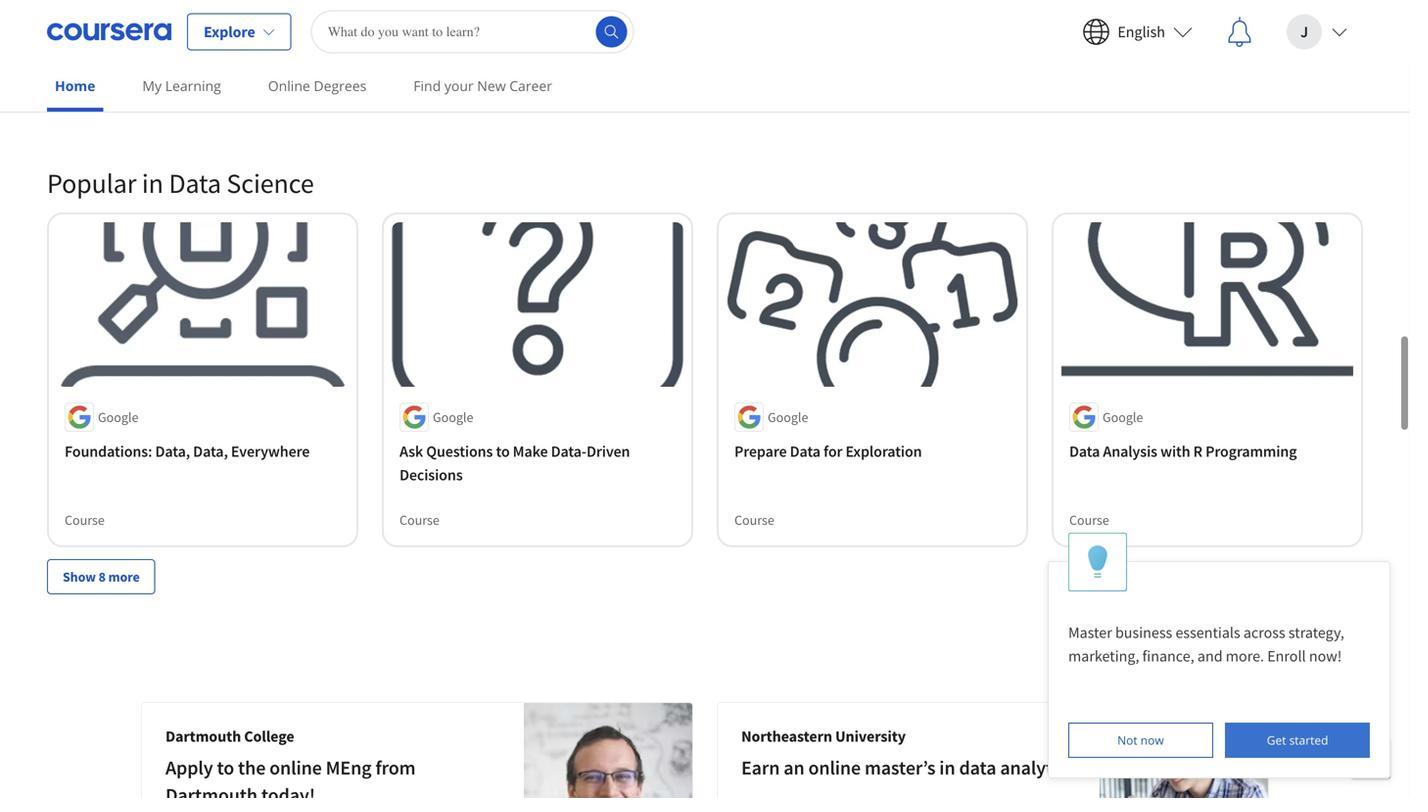 Task type: describe. For each thing, give the bounding box(es) containing it.
get started link
[[1225, 723, 1370, 758]]

not now button
[[1068, 723, 1213, 758]]

finance,
[[1142, 646, 1194, 666]]

master business essentials across strategy, marketing, finance, and more. enroll now!
[[1068, 623, 1348, 666]]

with
[[1161, 441, 1190, 461]]

What do you want to learn? text field
[[311, 10, 634, 53]]

an
[[784, 755, 805, 780]]

online inside dartmouth college apply to the online meng from dartmouth today!
[[269, 755, 322, 780]]

college
[[244, 726, 294, 746]]

1 vertical spatial science
[[227, 166, 314, 200]]

data analysis with r programming
[[1069, 441, 1297, 461]]

data
[[959, 755, 996, 780]]

data-
[[551, 441, 587, 461]]

enroll
[[1267, 646, 1306, 666]]

in inside northeastern university earn an online master's in data analytics
[[939, 755, 955, 780]]

home
[[55, 76, 95, 95]]

google for analysis
[[1103, 408, 1143, 426]]

master
[[1068, 623, 1112, 642]]

google for questions
[[433, 408, 473, 426]]

prepare data for exploration link
[[734, 439, 1011, 463]]

lightbulb tip image
[[1087, 545, 1108, 579]]

questions
[[426, 441, 493, 461]]

driven
[[587, 441, 630, 461]]

courses for business
[[574, 29, 618, 46]]

now
[[1141, 732, 1164, 748]]

course for data analysis with r programming
[[1069, 511, 1109, 529]]

new
[[477, 76, 506, 95]]

find your new career link
[[406, 64, 560, 108]]

1 data, from the left
[[155, 441, 190, 461]]

online
[[268, 76, 310, 95]]

english
[[1118, 22, 1165, 42]]

programming
[[1206, 441, 1297, 461]]

8
[[99, 568, 106, 585]]

data analysis with r programming link
[[1069, 439, 1346, 463]]

northeastern university earn an online master's in data analytics
[[741, 726, 1075, 780]]

2 data, from the left
[[193, 441, 228, 461]]

to inside ask questions to make data-driven decisions
[[496, 441, 510, 461]]

show 8 more button
[[47, 559, 155, 594]]

prepare
[[734, 441, 787, 461]]

show
[[63, 568, 96, 585]]

from
[[375, 755, 416, 780]]

ask questions to make data-driven decisions link
[[400, 439, 676, 486]]

471
[[1093, 29, 1113, 46]]

now!
[[1309, 646, 1342, 666]]

make
[[513, 441, 548, 461]]

more.
[[1226, 646, 1264, 666]]

university
[[835, 726, 906, 746]]

analysis
[[1103, 441, 1158, 461]]

online degrees
[[268, 76, 367, 95]]

425
[[270, 29, 291, 46]]

english button
[[1067, 0, 1208, 63]]

2 dartmouth from the top
[[166, 783, 258, 798]]

online inside northeastern university earn an online master's in data analytics
[[808, 755, 861, 780]]

today!
[[261, 783, 315, 798]]

popular in data science
[[47, 166, 314, 200]]

google for data
[[768, 408, 808, 426]]

not
[[1117, 732, 1138, 748]]

the
[[238, 755, 266, 780]]

meng
[[326, 755, 372, 780]]

data left for
[[790, 441, 821, 461]]

for
[[824, 441, 843, 461]]

prepare data for exploration
[[734, 441, 922, 461]]

degrees
[[314, 76, 367, 95]]

decisions
[[400, 465, 463, 485]]

strategy,
[[1289, 623, 1344, 642]]

foundations: data, data, everywhere link
[[65, 439, 341, 463]]

your
[[444, 76, 474, 95]]

earn
[[741, 755, 780, 780]]

business
[[544, 6, 604, 26]]



Task type: vqa. For each thing, say whether or not it's contained in the screenshot.
goals
no



Task type: locate. For each thing, give the bounding box(es) containing it.
get started
[[1267, 732, 1328, 748]]

popular
[[47, 166, 137, 200]]

to left make
[[496, 441, 510, 461]]

2 horizontal spatial courses
[[1116, 29, 1160, 46]]

get
[[1267, 732, 1286, 748]]

to left the
[[217, 755, 234, 780]]

course down decisions
[[400, 511, 440, 529]]

data up 425
[[270, 6, 302, 26]]

4 google from the left
[[1103, 408, 1143, 426]]

1 horizontal spatial online
[[808, 755, 861, 780]]

1 horizontal spatial courses
[[574, 29, 618, 46]]

in right popular
[[142, 166, 163, 200]]

coursera image
[[47, 16, 171, 47]]

course up lightbulb tip image
[[1069, 511, 1109, 529]]

help center image
[[1359, 747, 1383, 771]]

analytics
[[1000, 755, 1075, 780]]

explore
[[204, 22, 255, 42]]

courses down business
[[574, 29, 618, 46]]

google
[[98, 408, 138, 426], [433, 408, 473, 426], [768, 408, 808, 426], [1103, 408, 1143, 426]]

and
[[1198, 646, 1223, 666]]

my
[[142, 76, 162, 95]]

everywhere
[[231, 441, 310, 461]]

courses down health
[[1116, 29, 1160, 46]]

online right an
[[808, 755, 861, 780]]

home link
[[47, 64, 103, 112]]

1 horizontal spatial to
[[496, 441, 510, 461]]

0 vertical spatial in
[[142, 166, 163, 200]]

science inside data science 425 courses
[[305, 6, 357, 26]]

2 google from the left
[[433, 408, 473, 426]]

2 online from the left
[[808, 755, 861, 780]]

r
[[1193, 441, 1203, 461]]

started
[[1289, 732, 1328, 748]]

my learning
[[142, 76, 221, 95]]

data science 425 courses
[[270, 6, 357, 46]]

dartmouth college apply to the online meng from dartmouth today!
[[166, 726, 416, 798]]

online
[[269, 755, 322, 780], [808, 755, 861, 780]]

course
[[65, 511, 105, 529], [400, 511, 440, 529], [734, 511, 774, 529], [1069, 511, 1109, 529]]

data inside data science 425 courses
[[270, 6, 302, 26]]

ask
[[400, 441, 423, 461]]

more
[[108, 568, 140, 585]]

google up analysis
[[1103, 408, 1143, 426]]

move carousel right image
[[1255, 2, 1302, 49]]

0 horizontal spatial online
[[269, 755, 322, 780]]

data, right foundations:
[[155, 441, 190, 461]]

find your new career
[[414, 76, 552, 95]]

popular in data science collection element
[[35, 134, 1375, 626]]

course up show at the bottom of page
[[65, 511, 105, 529]]

course for ask questions to make data-driven decisions
[[400, 511, 440, 529]]

show 8 more
[[63, 568, 140, 585]]

4 course from the left
[[1069, 511, 1109, 529]]

1 dartmouth from the top
[[166, 726, 241, 746]]

data down learning
[[169, 166, 221, 200]]

in
[[142, 166, 163, 200], [939, 755, 955, 780]]

1 course from the left
[[65, 511, 105, 529]]

career
[[509, 76, 552, 95]]

0 horizontal spatial to
[[217, 755, 234, 780]]

courses for health
[[1116, 29, 1160, 46]]

master's
[[865, 755, 936, 780]]

course down prepare
[[734, 511, 774, 529]]

course for prepare data for exploration
[[734, 511, 774, 529]]

courses inside health 471 courses
[[1116, 29, 1160, 46]]

online up the today!
[[269, 755, 322, 780]]

find
[[414, 76, 441, 95]]

0 horizontal spatial data,
[[155, 441, 190, 461]]

courses inside business 1095 courses
[[574, 29, 618, 46]]

0 horizontal spatial courses
[[293, 29, 337, 46]]

dartmouth
[[166, 726, 241, 746], [166, 783, 258, 798]]

j
[[1301, 22, 1308, 42]]

foundations: data, data, everywhere
[[65, 441, 310, 461]]

2 courses from the left
[[574, 29, 618, 46]]

health 471 courses
[[1093, 6, 1160, 46]]

0 vertical spatial to
[[496, 441, 510, 461]]

google up prepare
[[768, 408, 808, 426]]

dartmouth up apply
[[166, 726, 241, 746]]

dartmouth down apply
[[166, 783, 258, 798]]

None search field
[[311, 10, 634, 53]]

marketing,
[[1068, 646, 1139, 666]]

data, left everywhere
[[193, 441, 228, 461]]

3 courses from the left
[[1116, 29, 1160, 46]]

courses inside data science 425 courses
[[293, 29, 337, 46]]

courses
[[293, 29, 337, 46], [574, 29, 618, 46], [1116, 29, 1160, 46]]

data,
[[155, 441, 190, 461], [193, 441, 228, 461]]

google up questions
[[433, 408, 473, 426]]

course for foundations: data, data, everywhere
[[65, 511, 105, 529]]

1095
[[544, 29, 572, 46]]

apply to the online meng from dartmouth today! link
[[166, 755, 416, 798]]

1 vertical spatial in
[[939, 755, 955, 780]]

business
[[1115, 623, 1172, 642]]

0 vertical spatial dartmouth
[[166, 726, 241, 746]]

2 course from the left
[[400, 511, 440, 529]]

foundations:
[[65, 441, 152, 461]]

health
[[1093, 6, 1139, 26]]

3 google from the left
[[768, 408, 808, 426]]

1 courses from the left
[[293, 29, 337, 46]]

1 google from the left
[[98, 408, 138, 426]]

1 online from the left
[[269, 755, 322, 780]]

courses right 425
[[293, 29, 337, 46]]

google up foundations:
[[98, 408, 138, 426]]

3 course from the left
[[734, 511, 774, 529]]

essentials
[[1176, 623, 1240, 642]]

northeastern
[[741, 726, 832, 746]]

ask questions to make data-driven decisions
[[400, 441, 630, 485]]

1 vertical spatial to
[[217, 755, 234, 780]]

apply
[[166, 755, 213, 780]]

business 1095 courses
[[544, 6, 618, 46]]

online degrees link
[[260, 64, 374, 108]]

in left "data"
[[939, 755, 955, 780]]

1 vertical spatial dartmouth
[[166, 783, 258, 798]]

learning
[[165, 76, 221, 95]]

to inside dartmouth college apply to the online meng from dartmouth today!
[[217, 755, 234, 780]]

google for data,
[[98, 408, 138, 426]]

exploration
[[846, 441, 922, 461]]

not now
[[1117, 732, 1164, 748]]

data science image
[[165, 0, 259, 73]]

j button
[[1271, 0, 1363, 63]]

0 horizontal spatial in
[[142, 166, 163, 200]]

alice element
[[1048, 533, 1391, 779]]

data left analysis
[[1069, 441, 1100, 461]]

science
[[305, 6, 357, 26], [227, 166, 314, 200]]

explore button
[[187, 13, 292, 50]]

across
[[1244, 623, 1286, 642]]

1 horizontal spatial data,
[[193, 441, 228, 461]]

earn an online master's in data analytics link
[[741, 755, 1075, 780]]

1 horizontal spatial in
[[939, 755, 955, 780]]

business image
[[439, 0, 533, 73]]

my learning link
[[135, 64, 229, 108]]

0 vertical spatial science
[[305, 6, 357, 26]]



